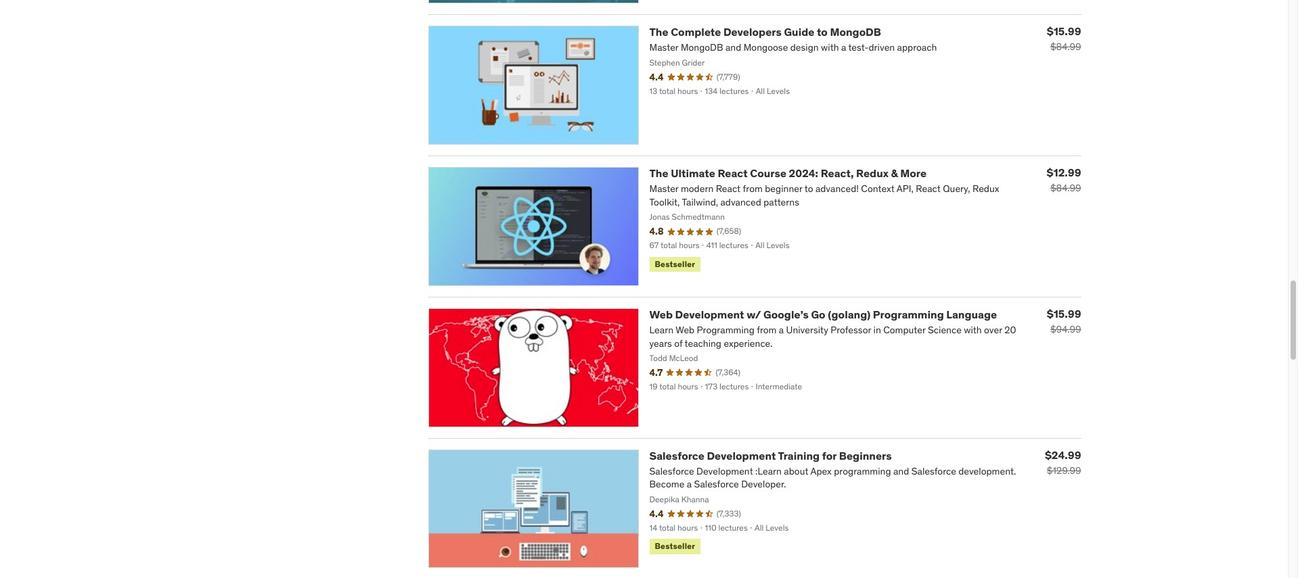 Task type: vqa. For each thing, say whether or not it's contained in the screenshot.


Task type: locate. For each thing, give the bounding box(es) containing it.
web development w/ google's go (golang) programming language
[[649, 308, 997, 321]]

react,
[[821, 167, 854, 180]]

1 vertical spatial $15.99
[[1047, 307, 1081, 321]]

complete
[[671, 25, 721, 39]]

2024:
[[789, 167, 818, 180]]

the
[[649, 25, 668, 39], [649, 167, 668, 180]]

guide
[[784, 25, 815, 39]]

web
[[649, 308, 673, 321]]

web development w/ google's go (golang) programming language link
[[649, 308, 997, 321]]

2 $15.99 from the top
[[1047, 307, 1081, 321]]

1 vertical spatial $84.99
[[1050, 182, 1081, 194]]

1 $15.99 from the top
[[1047, 24, 1081, 38]]

$24.99 $129.99
[[1045, 449, 1081, 477]]

go
[[811, 308, 826, 321]]

$15.99
[[1047, 24, 1081, 38], [1047, 307, 1081, 321]]

development left 'w/'
[[675, 308, 744, 321]]

the for the complete developers guide to mongodb
[[649, 25, 668, 39]]

course
[[750, 167, 787, 180]]

the left "ultimate"
[[649, 167, 668, 180]]

$24.99
[[1045, 449, 1081, 462]]

0 vertical spatial $84.99
[[1050, 41, 1081, 53]]

development
[[675, 308, 744, 321], [707, 449, 776, 463]]

development for training
[[707, 449, 776, 463]]

$84.99 for $12.99
[[1050, 182, 1081, 194]]

&
[[891, 167, 898, 180]]

1 vertical spatial the
[[649, 167, 668, 180]]

the left complete
[[649, 25, 668, 39]]

$15.99 $94.99
[[1047, 307, 1081, 336]]

the ultimate react course 2024: react, redux & more
[[649, 167, 927, 180]]

programming
[[873, 308, 944, 321]]

more
[[900, 167, 927, 180]]

development left training
[[707, 449, 776, 463]]

0 vertical spatial the
[[649, 25, 668, 39]]

2 the from the top
[[649, 167, 668, 180]]

$94.99
[[1050, 323, 1081, 336]]

the for the ultimate react course 2024: react, redux & more
[[649, 167, 668, 180]]

$129.99
[[1047, 465, 1081, 477]]

training
[[778, 449, 820, 463]]

1 vertical spatial development
[[707, 449, 776, 463]]

0 vertical spatial $15.99
[[1047, 24, 1081, 38]]

$84.99 inside $12.99 $84.99
[[1050, 182, 1081, 194]]

for
[[822, 449, 837, 463]]

$84.99
[[1050, 41, 1081, 53], [1050, 182, 1081, 194]]

salesforce development training for beginners
[[649, 449, 892, 463]]

1 the from the top
[[649, 25, 668, 39]]

to
[[817, 25, 828, 39]]

$15.99 for web development w/ google's go (golang) programming language
[[1047, 307, 1081, 321]]

1 $84.99 from the top
[[1050, 41, 1081, 53]]

react
[[718, 167, 748, 180]]

$84.99 inside $15.99 $84.99
[[1050, 41, 1081, 53]]

2 $84.99 from the top
[[1050, 182, 1081, 194]]

the ultimate react course 2024: react, redux & more link
[[649, 167, 927, 180]]

0 vertical spatial development
[[675, 308, 744, 321]]



Task type: describe. For each thing, give the bounding box(es) containing it.
the complete developers guide to mongodb
[[649, 25, 881, 39]]

salesforce development training for beginners link
[[649, 449, 892, 463]]

$12.99
[[1047, 166, 1081, 179]]

redux
[[856, 167, 889, 180]]

salesforce
[[649, 449, 705, 463]]

$84.99 for $15.99
[[1050, 41, 1081, 53]]

language
[[946, 308, 997, 321]]

$15.99 $84.99
[[1047, 24, 1081, 53]]

(golang)
[[828, 308, 871, 321]]

w/
[[747, 308, 761, 321]]

mongodb
[[830, 25, 881, 39]]

ultimate
[[671, 167, 715, 180]]

$15.99 for the complete developers guide to mongodb
[[1047, 24, 1081, 38]]

development for w/
[[675, 308, 744, 321]]

the complete developers guide to mongodb link
[[649, 25, 881, 39]]

$12.99 $84.99
[[1047, 166, 1081, 194]]

beginners
[[839, 449, 892, 463]]

developers
[[724, 25, 782, 39]]

google's
[[764, 308, 809, 321]]



